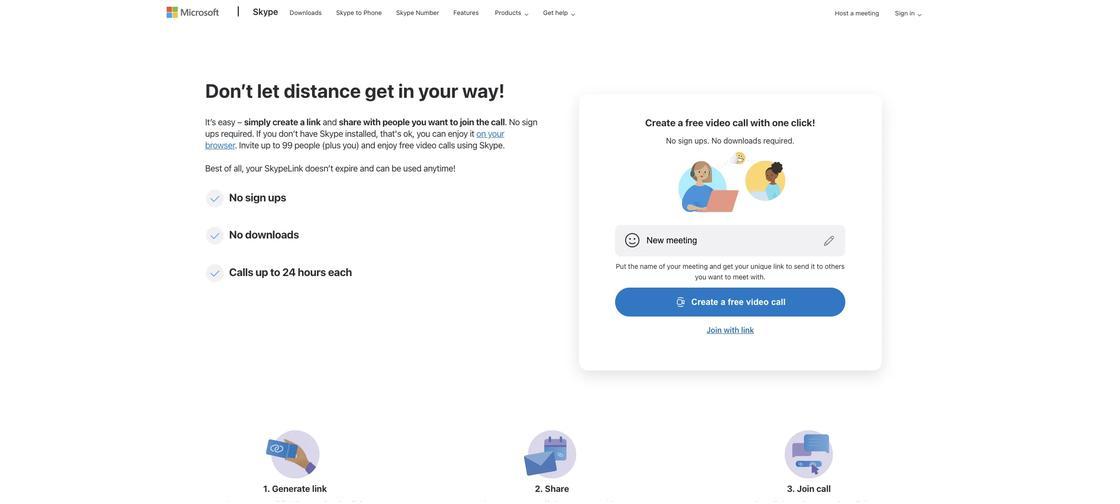 Task type: describe. For each thing, give the bounding box(es) containing it.
.
[[505, 117, 507, 127]]

to left 99
[[273, 140, 280, 150]]

99
[[282, 140, 293, 150]]

no downloads
[[229, 228, 299, 241]]

with inside heading
[[751, 117, 770, 128]]

sign inside . no sign ups required. if you don't have skype installed, that's ok, you can enjoy it
[[522, 117, 538, 127]]

link right generate on the bottom left
[[312, 484, 327, 494]]

ok,
[[404, 129, 415, 139]]

enjoy inside . no sign ups required. if you don't have skype installed, that's ok, you can enjoy it
[[448, 129, 468, 139]]

get help
[[544, 9, 568, 16]]

don't
[[205, 79, 253, 102]]

1 horizontal spatial people
[[383, 117, 410, 127]]

1. generate link
[[263, 484, 327, 494]]

with.
[[751, 273, 766, 281]]

on your browser
[[205, 129, 505, 150]]

sign for no sign ups. no downloads required.
[[678, 136, 693, 145]]

easy
[[218, 117, 235, 127]]

you)
[[343, 140, 359, 150]]

on
[[477, 129, 486, 139]]

downloads
[[290, 9, 322, 16]]

send
[[794, 262, 810, 270]]

skype inside . no sign ups required. if you don't have skype installed, that's ok, you can enjoy it
[[320, 129, 343, 139]]

if
[[256, 129, 261, 139]]

let
[[257, 79, 280, 102]]

sign in link
[[888, 1, 926, 26]]

simply
[[244, 117, 271, 127]]

1 horizontal spatial meeting
[[856, 9, 880, 17]]

host a meeting link
[[828, 1, 887, 26]]

sign
[[896, 9, 908, 17]]

share
[[339, 117, 362, 127]]

to left "24"
[[270, 265, 280, 278]]

the inside put the name of your meeting and get your unique link to send it to others you want to meet with.
[[628, 262, 639, 270]]

help
[[556, 9, 568, 16]]

call right '3.'
[[817, 484, 831, 494]]

join
[[460, 117, 474, 127]]

join with link link
[[707, 326, 754, 334]]

video for create a free video call
[[747, 297, 769, 307]]

create
[[273, 117, 298, 127]]

meeting inside put the name of your meeting and get your unique link to send it to others you want to meet with.
[[683, 262, 708, 270]]

get inside put the name of your meeting and get your unique link to send it to others you want to meet with.
[[723, 262, 734, 270]]

no for no sign ups
[[229, 191, 243, 204]]

ups.
[[695, 136, 710, 145]]

features link
[[449, 0, 483, 24]]

create a free video call with one click! heading
[[646, 117, 816, 129]]

and for you)
[[361, 140, 375, 150]]

have
[[300, 129, 318, 139]]

ups inside . no sign ups required. if you don't have skype installed, that's ok, you can enjoy it
[[205, 129, 219, 139]]

that's
[[380, 129, 401, 139]]

skype number link
[[392, 0, 444, 24]]

skype.
[[480, 140, 505, 150]]

24
[[282, 265, 296, 278]]

be
[[392, 163, 401, 173]]

to left "meet"
[[725, 273, 732, 281]]

edit text image
[[824, 235, 835, 247]]

free for create a free video call
[[728, 297, 744, 307]]

using
[[457, 140, 478, 150]]

link inside put the name of your meeting and get your unique link to send it to others you want to meet with.
[[774, 262, 785, 270]]

free for create a free video call with one click!
[[686, 117, 704, 128]]

can inside . no sign ups required. if you don't have skype installed, that's ok, you can enjoy it
[[432, 129, 446, 139]]

installed,
[[345, 129, 378, 139]]

sign in
[[896, 9, 915, 17]]

call up skype.
[[491, 117, 505, 127]]

a for create a free video call with one click!
[[678, 117, 684, 128]]

anytime!
[[424, 163, 456, 173]]

0 horizontal spatial people
[[295, 140, 320, 150]]

calls up to 24 hours each
[[229, 265, 352, 278]]

share
[[545, 484, 569, 494]]

don't let distance get in your way! main content
[[0, 31, 1105, 502]]

create for create a free video call with one click!
[[646, 117, 676, 128]]

. invite up to 99 people (plus you) and enjoy free video calls using skype.
[[235, 140, 505, 150]]

1.
[[263, 484, 270, 494]]

1 horizontal spatial with
[[724, 326, 740, 334]]

distance
[[284, 79, 361, 102]]

skype to phone link
[[332, 0, 386, 24]]

menu bar containing host a meeting
[[828, 1, 926, 33]]

products button
[[487, 0, 536, 25]]

join with link
[[707, 326, 754, 334]]

of inside put the name of your meeting and get your unique link to send it to others you want to meet with.
[[659, 262, 666, 270]]

number
[[416, 9, 439, 16]]

get help button
[[535, 0, 583, 25]]

up for calls
[[256, 265, 268, 278]]

0 horizontal spatial join
[[707, 326, 722, 334]]

it's easy – simply create a link and share with people you want to join the call
[[205, 117, 505, 127]]

no right the ups. on the top right of the page
[[712, 136, 722, 145]]

to left the join
[[450, 117, 458, 127]]

each
[[328, 265, 352, 278]]

your left way!
[[419, 79, 459, 102]]

skypelink
[[265, 163, 303, 173]]

create a free video call
[[692, 297, 786, 307]]

Open avatar picker button
[[623, 231, 643, 250]]

one
[[773, 117, 789, 128]]

in inside main content
[[399, 79, 415, 102]]

1 vertical spatial enjoy
[[377, 140, 397, 150]]

name
[[640, 262, 657, 270]]

0 horizontal spatial free
[[399, 140, 414, 150]]

you up ok,
[[412, 117, 427, 127]]

expire
[[335, 163, 358, 173]]

Name your meeting text field
[[616, 225, 846, 256]]

skype number
[[396, 9, 439, 16]]

create a free video call button
[[616, 288, 846, 316]]

1 vertical spatial ups
[[268, 191, 286, 204]]

put the name of your meeting and get your unique link to send it to others you want to meet with.
[[616, 262, 845, 281]]

required. inside . no sign ups required. if you don't have skype installed, that's ok, you can enjoy it
[[221, 129, 254, 139]]



Task type: vqa. For each thing, say whether or not it's contained in the screenshot.
Terry Turtle LINK
no



Task type: locate. For each thing, give the bounding box(es) containing it.
meet
[[733, 273, 749, 281]]

downloads down the create a free video call with one click! heading
[[724, 136, 762, 145]]

and down the installed,
[[361, 140, 375, 150]]

sign right .
[[522, 117, 538, 127]]

best of all, your skypelink doesn't expire and can be used anytime!
[[205, 163, 456, 173]]

of
[[224, 163, 232, 173], [659, 262, 666, 270]]

1 vertical spatial up
[[256, 265, 268, 278]]

no down all,
[[229, 191, 243, 204]]

skype to phone
[[336, 9, 382, 16]]

1 vertical spatial want
[[709, 273, 723, 281]]

0 vertical spatial the
[[476, 117, 489, 127]]

can
[[432, 129, 446, 139], [376, 163, 390, 173]]

0 vertical spatial video
[[706, 117, 731, 128]]

2 horizontal spatial video
[[747, 297, 769, 307]]

all,
[[234, 163, 244, 173]]

in right sign
[[910, 9, 915, 17]]

and down name your meeting text box
[[710, 262, 722, 270]]

the right put
[[628, 262, 639, 270]]

0 vertical spatial downloads
[[724, 136, 762, 145]]

–
[[237, 117, 242, 127]]

no for no sign ups. no downloads required.
[[666, 136, 676, 145]]

doesn't
[[305, 163, 333, 173]]

create a free video call with one click!
[[646, 117, 816, 128]]

navigation containing host a meeting
[[828, 1, 926, 33]]

1 vertical spatial downloads
[[245, 228, 299, 241]]

with down create a free video call 'button'
[[724, 326, 740, 334]]

1 horizontal spatial ups
[[268, 191, 286, 204]]

free up the ups. on the top right of the page
[[686, 117, 704, 128]]

1 horizontal spatial the
[[628, 262, 639, 270]]

0 horizontal spatial meeting
[[683, 262, 708, 270]]

hours
[[298, 265, 326, 278]]

calls
[[439, 140, 455, 150]]

your up skype.
[[488, 129, 505, 139]]

0 horizontal spatial downloads
[[245, 228, 299, 241]]

call inside 'button'
[[772, 297, 786, 307]]

get
[[544, 9, 554, 16]]

0 vertical spatial in
[[910, 9, 915, 17]]

1 horizontal spatial sign
[[522, 117, 538, 127]]

people down have at the left top
[[295, 140, 320, 150]]

0 horizontal spatial get
[[365, 79, 395, 102]]

want
[[428, 117, 448, 127], [709, 273, 723, 281]]

host a meeting
[[835, 9, 880, 17]]

call up no sign ups. no downloads required.
[[733, 117, 749, 128]]

1 horizontal spatial of
[[659, 262, 666, 270]]

join down create a free video call 'button'
[[707, 326, 722, 334]]

1 vertical spatial free
[[399, 140, 414, 150]]

1 vertical spatial the
[[628, 262, 639, 270]]

create for create a free video call
[[692, 297, 719, 307]]

a for create a free video call
[[721, 297, 726, 307]]

of right name at right
[[659, 262, 666, 270]]

1 horizontal spatial can
[[432, 129, 446, 139]]

you right if
[[263, 129, 277, 139]]

phone
[[364, 9, 382, 16]]

menu bar
[[828, 1, 926, 33]]

1 horizontal spatial video
[[706, 117, 731, 128]]

required. down –
[[221, 129, 254, 139]]

in
[[910, 9, 915, 17], [399, 79, 415, 102]]

0 vertical spatial sign
[[522, 117, 538, 127]]

and for expire
[[360, 163, 374, 173]]

0 vertical spatial people
[[383, 117, 410, 127]]

0 horizontal spatial enjoy
[[377, 140, 397, 150]]

on your browser link
[[205, 129, 505, 150]]

up right . invite
[[261, 140, 271, 150]]

get up "meet"
[[723, 262, 734, 270]]

0 horizontal spatial in
[[399, 79, 415, 102]]

skype for skype number
[[396, 9, 414, 16]]

0 vertical spatial it
[[470, 129, 475, 139]]

video
[[706, 117, 731, 128], [416, 140, 437, 150], [747, 297, 769, 307]]

video inside heading
[[706, 117, 731, 128]]

required.
[[221, 129, 254, 139], [764, 136, 795, 145]]

0 vertical spatial up
[[261, 140, 271, 150]]

link up have at the left top
[[307, 117, 321, 127]]

2 horizontal spatial free
[[728, 297, 744, 307]]

1 horizontal spatial join
[[797, 484, 815, 494]]

navigation
[[828, 1, 926, 33]]

2.
[[535, 484, 543, 494]]

link right unique
[[774, 262, 785, 270]]

1 vertical spatial people
[[295, 140, 320, 150]]

0 vertical spatial can
[[432, 129, 446, 139]]

others
[[825, 262, 845, 270]]

no sign ups. no downloads required.
[[666, 136, 795, 145]]

0 vertical spatial of
[[224, 163, 232, 173]]

your up "meet"
[[735, 262, 749, 270]]

products
[[495, 9, 522, 16]]

best
[[205, 163, 222, 173]]

1 horizontal spatial create
[[692, 297, 719, 307]]

and for link
[[323, 117, 337, 127]]

arrow down image
[[914, 9, 926, 21]]

sign left the ups. on the top right of the page
[[678, 136, 693, 145]]

can left be
[[376, 163, 390, 173]]

0 vertical spatial meeting
[[856, 9, 880, 17]]

no sign ups
[[229, 191, 286, 204]]

call down unique
[[772, 297, 786, 307]]

features
[[454, 9, 479, 16]]

skype for skype to phone
[[336, 9, 354, 16]]

video left calls
[[416, 140, 437, 150]]

and inside put the name of your meeting and get your unique link to send it to others you want to meet with.
[[710, 262, 722, 270]]

the up on
[[476, 117, 489, 127]]

sign up the no downloads
[[245, 191, 266, 204]]

0 horizontal spatial the
[[476, 117, 489, 127]]

required. down one on the top right of the page
[[764, 136, 795, 145]]

put
[[616, 262, 627, 270]]

want inside put the name of your meeting and get your unique link to send it to others you want to meet with.
[[709, 273, 723, 281]]

1 vertical spatial get
[[723, 262, 734, 270]]

ups down it's
[[205, 129, 219, 139]]

used
[[403, 163, 422, 173]]

to
[[356, 9, 362, 16], [450, 117, 458, 127], [273, 140, 280, 150], [786, 262, 793, 270], [817, 262, 823, 270], [270, 265, 280, 278], [725, 273, 732, 281]]

host
[[835, 9, 849, 17]]

1 vertical spatial it
[[811, 262, 815, 270]]

want left "meet"
[[709, 273, 723, 281]]

skype up (plus
[[320, 129, 343, 139]]

in up ok,
[[399, 79, 415, 102]]

1 horizontal spatial in
[[910, 9, 915, 17]]

you inside put the name of your meeting and get your unique link to send it to others you want to meet with.
[[695, 273, 707, 281]]

and
[[323, 117, 337, 127], [361, 140, 375, 150], [360, 163, 374, 173], [710, 262, 722, 270]]

0 vertical spatial join
[[707, 326, 722, 334]]

video inside 'button'
[[747, 297, 769, 307]]

3. join call
[[787, 484, 831, 494]]

no inside . no sign ups required. if you don't have skype installed, that's ok, you can enjoy it
[[509, 117, 520, 127]]

1 horizontal spatial get
[[723, 262, 734, 270]]

1 horizontal spatial required.
[[764, 136, 795, 145]]

open avatar picker image
[[625, 233, 641, 248]]

enjoy
[[448, 129, 468, 139], [377, 140, 397, 150]]

call
[[491, 117, 505, 127], [733, 117, 749, 128], [772, 297, 786, 307], [817, 484, 831, 494]]

skype left number on the top of page
[[396, 9, 414, 16]]

join right '3.'
[[797, 484, 815, 494]]

get up . no sign ups required. if you don't have skype installed, that's ok, you can enjoy it
[[365, 79, 395, 102]]

no up calls
[[229, 228, 243, 241]]

way!
[[463, 79, 505, 102]]

0 vertical spatial get
[[365, 79, 395, 102]]

0 vertical spatial enjoy
[[448, 129, 468, 139]]

0 vertical spatial create
[[646, 117, 676, 128]]

unique
[[751, 262, 772, 270]]

1 horizontal spatial want
[[709, 273, 723, 281]]

downloads down no sign ups
[[245, 228, 299, 241]]

you up create a free video call 'button'
[[695, 273, 707, 281]]

your right all,
[[246, 163, 263, 173]]

with left one on the top right of the page
[[751, 117, 770, 128]]

0 horizontal spatial video
[[416, 140, 437, 150]]

free
[[686, 117, 704, 128], [399, 140, 414, 150], [728, 297, 744, 307]]

no right .
[[509, 117, 520, 127]]

browser
[[205, 140, 235, 150]]

it right send
[[811, 262, 815, 270]]

skype for skype
[[253, 7, 278, 17]]

skype left phone
[[336, 9, 354, 16]]

and right expire at top
[[360, 163, 374, 173]]

with up the installed,
[[363, 117, 381, 127]]

it left on
[[470, 129, 475, 139]]

video for create a free video call with one click!
[[706, 117, 731, 128]]

to left phone
[[356, 9, 362, 16]]

link down create a free video call
[[742, 326, 754, 334]]

skype link
[[248, 0, 283, 27]]

1 vertical spatial of
[[659, 262, 666, 270]]

don't
[[279, 129, 298, 139]]

1 vertical spatial can
[[376, 163, 390, 173]]

(plus
[[322, 140, 341, 150]]

2 vertical spatial sign
[[245, 191, 266, 204]]

0 horizontal spatial can
[[376, 163, 390, 173]]

downloads link
[[285, 0, 326, 24]]

video up no sign ups. no downloads required.
[[706, 117, 731, 128]]

1 vertical spatial sign
[[678, 136, 693, 145]]

0 horizontal spatial required.
[[221, 129, 254, 139]]

sign for no sign ups
[[245, 191, 266, 204]]

with
[[363, 117, 381, 127], [751, 117, 770, 128], [724, 326, 740, 334]]

1 vertical spatial join
[[797, 484, 815, 494]]

1 vertical spatial create
[[692, 297, 719, 307]]

0 horizontal spatial want
[[428, 117, 448, 127]]

a inside heading
[[678, 117, 684, 128]]

free inside heading
[[686, 117, 704, 128]]

it
[[470, 129, 475, 139], [811, 262, 815, 270]]

free down "meet"
[[728, 297, 744, 307]]

0 horizontal spatial of
[[224, 163, 232, 173]]

free inside 'button'
[[728, 297, 744, 307]]

your
[[419, 79, 459, 102], [488, 129, 505, 139], [246, 163, 263, 173], [667, 262, 681, 270], [735, 262, 749, 270]]

you right ok,
[[417, 129, 430, 139]]

1 vertical spatial in
[[399, 79, 415, 102]]

to left send
[[786, 262, 793, 270]]

the
[[476, 117, 489, 127], [628, 262, 639, 270]]

no left the ups. on the top right of the page
[[666, 136, 676, 145]]

enjoy down the join
[[448, 129, 468, 139]]

no for no downloads
[[229, 228, 243, 241]]

1 horizontal spatial downloads
[[724, 136, 762, 145]]

meeting
[[856, 9, 880, 17], [683, 262, 708, 270]]

ups
[[205, 129, 219, 139], [268, 191, 286, 204]]

enjoy down that's
[[377, 140, 397, 150]]

a for host a meeting
[[851, 9, 854, 17]]

video down with.
[[747, 297, 769, 307]]

to left "others" at right
[[817, 262, 823, 270]]

of left all,
[[224, 163, 232, 173]]

0 horizontal spatial create
[[646, 117, 676, 128]]

3.
[[787, 484, 795, 494]]

. no sign ups required. if you don't have skype installed, that's ok, you can enjoy it
[[205, 117, 538, 139]]

meeting down name your meeting text box
[[683, 262, 708, 270]]

meeting right host
[[856, 9, 880, 17]]

2 horizontal spatial with
[[751, 117, 770, 128]]

meet now image
[[675, 152, 786, 213]]

skype left downloads link
[[253, 7, 278, 17]]

2 vertical spatial video
[[747, 297, 769, 307]]

skype
[[253, 7, 278, 17], [336, 9, 354, 16], [396, 9, 414, 16], [320, 129, 343, 139]]

your inside on your browser
[[488, 129, 505, 139]]

it inside put the name of your meeting and get your unique link to send it to others you want to meet with.
[[811, 262, 815, 270]]

you
[[412, 117, 427, 127], [263, 129, 277, 139], [417, 129, 430, 139], [695, 273, 707, 281]]

2. share
[[535, 484, 569, 494]]

2 vertical spatial free
[[728, 297, 744, 307]]

0 vertical spatial free
[[686, 117, 704, 128]]

0 horizontal spatial ups
[[205, 129, 219, 139]]

sign
[[522, 117, 538, 127], [678, 136, 693, 145], [245, 191, 266, 204]]

click!
[[792, 117, 816, 128]]

0 vertical spatial want
[[428, 117, 448, 127]]

microsoft image
[[167, 7, 219, 18]]

up for . invite
[[261, 140, 271, 150]]

0 horizontal spatial it
[[470, 129, 475, 139]]

2 horizontal spatial sign
[[678, 136, 693, 145]]

want up calls
[[428, 117, 448, 127]]

free down ok,
[[399, 140, 414, 150]]

ups down the skypelink on the top left
[[268, 191, 286, 204]]

call inside heading
[[733, 117, 749, 128]]

1 horizontal spatial it
[[811, 262, 815, 270]]

don't let distance get in your way!
[[205, 79, 505, 102]]

1 horizontal spatial free
[[686, 117, 704, 128]]

it inside . no sign ups required. if you don't have skype installed, that's ok, you can enjoy it
[[470, 129, 475, 139]]

0 vertical spatial ups
[[205, 129, 219, 139]]

and left "share"
[[323, 117, 337, 127]]

link
[[307, 117, 321, 127], [774, 262, 785, 270], [742, 326, 754, 334], [312, 484, 327, 494]]

it's
[[205, 117, 216, 127]]

up right calls
[[256, 265, 268, 278]]

1 vertical spatial video
[[416, 140, 437, 150]]

get
[[365, 79, 395, 102], [723, 262, 734, 270]]

1 vertical spatial meeting
[[683, 262, 708, 270]]

a inside 'button'
[[721, 297, 726, 307]]

people up that's
[[383, 117, 410, 127]]

0 horizontal spatial sign
[[245, 191, 266, 204]]

calls
[[229, 265, 253, 278]]

can up calls
[[432, 129, 446, 139]]

your right name at right
[[667, 262, 681, 270]]

. invite
[[235, 140, 259, 150]]

0 horizontal spatial with
[[363, 117, 381, 127]]

create inside 'button'
[[692, 297, 719, 307]]

1 horizontal spatial enjoy
[[448, 129, 468, 139]]

generate
[[272, 484, 310, 494]]

create inside heading
[[646, 117, 676, 128]]



